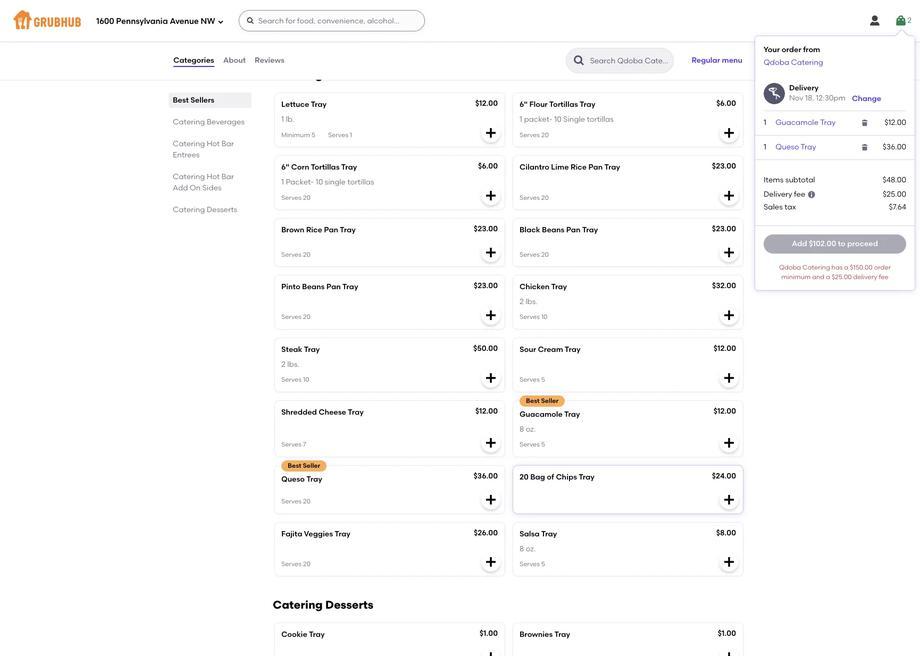 Task type: locate. For each thing, give the bounding box(es) containing it.
tortillas for single
[[311, 163, 340, 172]]

main navigation navigation
[[0, 0, 921, 42]]

1 vertical spatial bar
[[222, 139, 234, 148]]

0 horizontal spatial best
[[173, 96, 189, 105]]

lbs. down the chicken at right top
[[526, 298, 538, 307]]

1 horizontal spatial guacamole tray
[[776, 118, 836, 127]]

0 vertical spatial qdoba
[[764, 58, 790, 67]]

1 vertical spatial order
[[875, 264, 891, 272]]

$23.00 for brown rice pan tray
[[474, 224, 498, 234]]

0 vertical spatial fee
[[794, 190, 806, 199]]

has
[[832, 264, 843, 272]]

0 horizontal spatial 2
[[281, 360, 286, 369]]

$6.00 down menu
[[717, 99, 736, 108]]

hot inside tab
[[207, 172, 220, 181]]

svg image
[[869, 14, 882, 27], [246, 16, 255, 25], [217, 18, 224, 25], [861, 119, 870, 127], [723, 127, 736, 139], [723, 189, 736, 202], [808, 190, 816, 199], [723, 246, 736, 259], [723, 309, 736, 322], [485, 372, 497, 385], [485, 437, 497, 449], [723, 494, 736, 506], [485, 556, 497, 569], [723, 556, 736, 569], [485, 651, 497, 657], [723, 651, 736, 657]]

serves 5 down sour
[[520, 376, 545, 384]]

brown
[[281, 226, 305, 235]]

oz. for salsa
[[526, 545, 536, 554]]

2 oz. from the top
[[526, 545, 536, 554]]

2 horizontal spatial 2
[[908, 16, 912, 25]]

1 horizontal spatial tortillas
[[587, 115, 614, 124]]

oz. down salsa
[[526, 545, 536, 554]]

0 vertical spatial best seller
[[526, 397, 559, 405]]

1 vertical spatial 2
[[520, 298, 524, 307]]

lbs. down steak
[[287, 360, 299, 369]]

serves 5 down salsa
[[520, 561, 545, 568]]

black beans pan tray
[[520, 226, 598, 235]]

seller
[[541, 397, 559, 405], [303, 462, 320, 470]]

add inside catering hot bar add on sides
[[173, 184, 188, 193]]

$1.00 for cookie tray
[[480, 630, 498, 639]]

tortillas right the single
[[348, 178, 374, 187]]

$25.00 down 'has'
[[832, 273, 852, 281]]

8 oz. for guacamole tray
[[520, 425, 536, 434]]

1 vertical spatial best seller
[[288, 462, 320, 470]]

svg image
[[895, 14, 908, 27], [485, 127, 497, 139], [861, 143, 870, 152], [485, 189, 497, 202], [485, 246, 497, 259], [485, 309, 497, 322], [723, 372, 736, 385], [723, 437, 736, 449], [485, 494, 497, 506]]

2
[[908, 16, 912, 25], [520, 298, 524, 307], [281, 360, 286, 369]]

2 lbs. for steak tray
[[281, 360, 299, 369]]

serves 20 for pinto beans pan tray
[[281, 314, 311, 321]]

corn
[[291, 163, 309, 172]]

beans right black
[[542, 226, 565, 235]]

0 horizontal spatial serves 10
[[281, 376, 309, 384]]

fee down subtotal
[[794, 190, 806, 199]]

best down sour
[[526, 397, 540, 405]]

1 horizontal spatial add
[[371, 68, 394, 81]]

catering inside 'tab'
[[173, 205, 205, 214]]

seller for $12.00
[[541, 397, 559, 405]]

2 serves 5 from the top
[[520, 441, 545, 449]]

1 horizontal spatial 6"
[[520, 100, 528, 109]]

1 vertical spatial tortillas
[[348, 178, 374, 187]]

tortillas
[[550, 100, 578, 109], [311, 163, 340, 172]]

2 vertical spatial add
[[792, 240, 808, 249]]

8 oz. up bag on the right bottom of page
[[520, 425, 536, 434]]

0 vertical spatial on
[[397, 68, 413, 81]]

pan right black
[[567, 226, 581, 235]]

pinto
[[281, 282, 300, 292]]

oz. up bag on the right bottom of page
[[526, 425, 536, 434]]

delivery
[[854, 273, 878, 281]]

1 horizontal spatial beans
[[542, 226, 565, 235]]

$6.00 left cilantro
[[478, 162, 498, 171]]

catering down from
[[791, 58, 824, 67]]

queso tray
[[776, 143, 816, 152], [281, 475, 322, 484]]

0 horizontal spatial seller
[[303, 462, 320, 470]]

6" corn tortillas tray
[[281, 163, 357, 172]]

guacamole
[[776, 118, 819, 127], [520, 410, 563, 419]]

order up delivery
[[875, 264, 891, 272]]

2 for $50.00
[[281, 360, 286, 369]]

$1.00
[[480, 630, 498, 639], [718, 630, 736, 639]]

hot for catering hot bar add on sides tab at the left top of page
[[207, 172, 220, 181]]

1 vertical spatial best
[[526, 397, 540, 405]]

5
[[312, 131, 315, 139], [542, 376, 545, 384], [542, 441, 545, 449], [542, 561, 545, 568]]

0 vertical spatial $25.00
[[883, 190, 907, 199]]

catering down catering hot bar add on sides tab at the left top of page
[[173, 205, 205, 214]]

catering beverages tab
[[173, 117, 247, 128]]

sides inside catering hot bar add on sides
[[202, 184, 222, 193]]

2 8 from the top
[[520, 545, 524, 554]]

1 vertical spatial guacamole
[[520, 410, 563, 419]]

pan right pinto
[[327, 282, 341, 292]]

2 lbs. down steak
[[281, 360, 299, 369]]

5 down sour cream tray
[[542, 376, 545, 384]]

catering desserts up cookie tray
[[273, 599, 374, 612]]

0 vertical spatial catering hot bar add on sides
[[273, 68, 446, 81]]

cilantro lime rice pan tray
[[520, 163, 621, 172]]

best down serves 7
[[288, 462, 302, 470]]

Search for food, convenience, alcohol... search field
[[239, 10, 425, 31]]

1 horizontal spatial order
[[875, 264, 891, 272]]

$23.00
[[712, 162, 736, 171], [474, 224, 498, 234], [712, 224, 736, 234], [474, 281, 498, 290]]

delivery inside delivery nov 18, 12:30pm
[[790, 83, 819, 93]]

3 serves 5 from the top
[[520, 561, 545, 568]]

1 oz. from the top
[[526, 425, 536, 434]]

$36.00 up $48.00
[[883, 143, 907, 152]]

delivery for nov
[[790, 83, 819, 93]]

1 vertical spatial 2 lbs.
[[281, 360, 299, 369]]

guacamole tray link
[[776, 118, 836, 127]]

1 minimum from the top
[[281, 30, 310, 38]]

0 horizontal spatial beans
[[302, 282, 325, 292]]

1 horizontal spatial guacamole
[[776, 118, 819, 127]]

1 horizontal spatial fee
[[879, 273, 889, 281]]

rice right lime
[[571, 163, 587, 172]]

catering inside your order from qdoba catering
[[791, 58, 824, 67]]

1 vertical spatial 8
[[520, 545, 524, 554]]

delivery up 18,
[[790, 83, 819, 93]]

serves 5 up bag on the right bottom of page
[[520, 441, 545, 449]]

0 horizontal spatial catering desserts
[[173, 205, 237, 214]]

queso down serves 7
[[281, 475, 305, 484]]

0 vertical spatial tortillas
[[587, 115, 614, 124]]

qdoba
[[764, 58, 790, 67], [779, 264, 801, 272]]

1 vertical spatial add
[[173, 184, 188, 193]]

0 vertical spatial seller
[[541, 397, 559, 405]]

catering beverages
[[173, 118, 245, 127]]

0 vertical spatial best
[[173, 96, 189, 105]]

0 vertical spatial 2 lbs.
[[520, 298, 538, 307]]

0 vertical spatial 2
[[908, 16, 912, 25]]

catering down entrees
[[173, 172, 205, 181]]

1 horizontal spatial catering desserts
[[273, 599, 374, 612]]

1 vertical spatial hot
[[207, 139, 220, 148]]

1 horizontal spatial queso tray
[[776, 143, 816, 152]]

0 vertical spatial 8 oz.
[[520, 425, 536, 434]]

0 horizontal spatial on
[[190, 184, 201, 193]]

hot up lettuce tray
[[326, 68, 346, 81]]

1 vertical spatial desserts
[[326, 599, 374, 612]]

minimum up reviews
[[281, 30, 310, 38]]

serves 10 down the chicken at right top
[[520, 314, 548, 321]]

0 vertical spatial beans
[[542, 226, 565, 235]]

pan for brown rice pan tray
[[324, 226, 338, 235]]

2 lbs. for chicken tray
[[520, 298, 538, 307]]

tooltip
[[756, 30, 915, 291]]

catering hot bar entrees
[[173, 139, 234, 160]]

chips
[[556, 473, 577, 482]]

6" left corn
[[281, 163, 290, 172]]

0 horizontal spatial $25.00
[[832, 273, 852, 281]]

1 vertical spatial $6.00
[[478, 162, 498, 171]]

1 8 oz. from the top
[[520, 425, 536, 434]]

1 vertical spatial oz.
[[526, 545, 536, 554]]

1 vertical spatial minimum
[[281, 131, 310, 139]]

seller down sour cream tray
[[541, 397, 559, 405]]

0 horizontal spatial rice
[[306, 226, 322, 235]]

0 vertical spatial oz.
[[526, 425, 536, 434]]

nw
[[201, 16, 215, 26]]

hot inside the catering hot bar entrees
[[207, 139, 220, 148]]

a right and
[[826, 273, 831, 281]]

2 horizontal spatial best
[[526, 397, 540, 405]]

bar inside catering hot bar add on sides
[[222, 172, 234, 181]]

qdoba down the your
[[764, 58, 790, 67]]

$32.00
[[712, 281, 736, 290]]

lime
[[551, 163, 569, 172]]

queso tray down guacamole tray link
[[776, 143, 816, 152]]

1 horizontal spatial seller
[[541, 397, 559, 405]]

2 lbs. down the chicken at right top
[[520, 298, 538, 307]]

0 horizontal spatial guacamole tray
[[520, 410, 580, 419]]

1 horizontal spatial catering hot bar add on sides
[[273, 68, 446, 81]]

pan right brown
[[324, 226, 338, 235]]

2 button
[[895, 11, 912, 30]]

0 horizontal spatial queso tray
[[281, 475, 322, 484]]

best left sellers
[[173, 96, 189, 105]]

serves 20 for queso tray
[[281, 498, 311, 506]]

catering inside qdoba catering has a $150.00 order minimum and a $25.00 delivery fee
[[803, 264, 830, 272]]

$8.00
[[717, 529, 736, 538]]

catering inside catering hot bar add on sides
[[173, 172, 205, 181]]

packet-
[[524, 115, 553, 124]]

1 vertical spatial tortillas
[[311, 163, 340, 172]]

2 8 oz. from the top
[[520, 545, 536, 554]]

a
[[845, 264, 849, 272], [826, 273, 831, 281]]

1 vertical spatial rice
[[306, 226, 322, 235]]

8 oz. down salsa
[[520, 545, 536, 554]]

fee right delivery
[[879, 273, 889, 281]]

guacamole tray
[[776, 118, 836, 127], [520, 410, 580, 419]]

1 horizontal spatial $6.00
[[717, 99, 736, 108]]

$24.00
[[712, 472, 736, 481]]

catering desserts down catering hot bar add on sides tab at the left top of page
[[173, 205, 237, 214]]

pennsylvania
[[116, 16, 168, 26]]

0 horizontal spatial 2 lbs.
[[281, 360, 299, 369]]

$50.00
[[474, 344, 498, 353]]

pan
[[589, 163, 603, 172], [324, 226, 338, 235], [567, 226, 581, 235], [327, 282, 341, 292]]

1 8 from the top
[[520, 425, 524, 434]]

about button
[[223, 42, 246, 80]]

tortillas for single
[[550, 100, 578, 109]]

0 horizontal spatial best seller
[[288, 462, 320, 470]]

0 horizontal spatial queso
[[281, 475, 305, 484]]

0 vertical spatial minimum
[[281, 30, 310, 38]]

6" for 6" corn tortillas tray
[[281, 163, 290, 172]]

minimum down lb. at left top
[[281, 131, 310, 139]]

beans right pinto
[[302, 282, 325, 292]]

queso down guacamole tray link
[[776, 143, 799, 152]]

1 vertical spatial $36.00
[[474, 472, 498, 481]]

1 horizontal spatial 2
[[520, 298, 524, 307]]

reviews button
[[254, 42, 285, 80]]

order
[[782, 45, 802, 54], [875, 264, 891, 272]]

catering
[[791, 58, 824, 67], [273, 68, 323, 81], [173, 118, 205, 127], [173, 139, 205, 148], [173, 172, 205, 181], [173, 205, 205, 214], [803, 264, 830, 272], [273, 599, 323, 612]]

1
[[281, 115, 284, 124], [520, 115, 523, 124], [764, 118, 767, 127], [350, 131, 352, 139], [764, 143, 767, 152], [281, 178, 284, 187]]

0 horizontal spatial catering hot bar add on sides
[[173, 172, 234, 193]]

10
[[554, 115, 562, 124], [316, 178, 323, 187], [542, 314, 548, 321], [303, 376, 309, 384]]

0 vertical spatial a
[[845, 264, 849, 272]]

0 horizontal spatial order
[[782, 45, 802, 54]]

from
[[804, 45, 821, 54]]

chicken
[[520, 282, 550, 292]]

change button
[[852, 93, 882, 104]]

serves 10 down steak
[[281, 376, 309, 384]]

beans for black
[[542, 226, 565, 235]]

serves 10
[[520, 314, 548, 321], [281, 376, 309, 384]]

nov
[[790, 94, 804, 103]]

1 $1.00 from the left
[[480, 630, 498, 639]]

on
[[397, 68, 413, 81], [190, 184, 201, 193]]

1 vertical spatial seller
[[303, 462, 320, 470]]

best seller
[[526, 397, 559, 405], [288, 462, 320, 470]]

2 vertical spatial best
[[288, 462, 302, 470]]

$36.00 left bag on the right bottom of page
[[474, 472, 498, 481]]

1 vertical spatial beans
[[302, 282, 325, 292]]

bar inside the catering hot bar entrees
[[222, 139, 234, 148]]

8 oz. for salsa tray
[[520, 545, 536, 554]]

steak tray
[[281, 345, 320, 354]]

delivery icon image
[[764, 83, 785, 104]]

10 down 6" flour tortillas tray
[[554, 115, 562, 124]]

0 horizontal spatial $36.00
[[474, 472, 498, 481]]

1 vertical spatial qdoba
[[779, 264, 801, 272]]

queso tray down 7
[[281, 475, 322, 484]]

sour cream tray
[[520, 345, 581, 354]]

add $102.00 to proceed button
[[764, 235, 907, 254]]

best seller for $12.00
[[526, 397, 559, 405]]

2 inside button
[[908, 16, 912, 25]]

1 vertical spatial serves 10
[[281, 376, 309, 384]]

rice right brown
[[306, 226, 322, 235]]

1 vertical spatial $25.00
[[832, 273, 852, 281]]

hot
[[326, 68, 346, 81], [207, 139, 220, 148], [207, 172, 220, 181]]

2 vertical spatial 2
[[281, 360, 286, 369]]

6" for 6" flour tortillas tray
[[520, 100, 528, 109]]

best seller down 7
[[288, 462, 320, 470]]

0 vertical spatial $6.00
[[717, 99, 736, 108]]

hot down catering hot bar entrees tab
[[207, 172, 220, 181]]

brownies tray
[[520, 631, 570, 640]]

lbs. for chicken
[[526, 298, 538, 307]]

fajita veggies tray
[[281, 530, 351, 539]]

0 vertical spatial queso
[[776, 143, 799, 152]]

seller down 7
[[303, 462, 320, 470]]

desserts inside 'tab'
[[207, 205, 237, 214]]

catering up entrees
[[173, 139, 205, 148]]

serves
[[332, 30, 352, 38], [328, 131, 348, 139], [520, 131, 540, 139], [281, 194, 302, 201], [520, 194, 540, 201], [281, 251, 302, 258], [520, 251, 540, 258], [281, 314, 302, 321], [520, 314, 540, 321], [281, 376, 302, 384], [520, 376, 540, 384], [281, 441, 302, 449], [520, 441, 540, 449], [281, 498, 302, 506], [281, 561, 302, 568], [520, 561, 540, 568]]

delivery for fee
[[764, 190, 793, 199]]

0 horizontal spatial fee
[[794, 190, 806, 199]]

delivery up the sales tax
[[764, 190, 793, 199]]

pan for pinto beans pan tray
[[327, 282, 341, 292]]

serves 20 for brown rice pan tray
[[281, 251, 311, 258]]

hot down catering beverages tab
[[207, 139, 220, 148]]

2 $1.00 from the left
[[718, 630, 736, 639]]

regular menu
[[692, 56, 743, 65]]

best seller down sour cream tray
[[526, 397, 559, 405]]

serves 5 for salsa
[[520, 561, 545, 568]]

0 vertical spatial 8
[[520, 425, 524, 434]]

0 vertical spatial order
[[782, 45, 802, 54]]

0 horizontal spatial $1.00
[[480, 630, 498, 639]]

0 vertical spatial desserts
[[207, 205, 237, 214]]

20
[[312, 30, 319, 38], [354, 30, 361, 38], [542, 131, 549, 139], [303, 194, 311, 201], [542, 194, 549, 201], [303, 251, 311, 258], [542, 251, 549, 258], [303, 314, 311, 321], [520, 473, 529, 482], [303, 498, 311, 506], [303, 561, 311, 568]]

18,
[[806, 94, 815, 103]]

5 left serves 1
[[312, 131, 315, 139]]

qdoba up the minimum
[[779, 264, 801, 272]]

0 vertical spatial 6"
[[520, 100, 528, 109]]

$6.00
[[717, 99, 736, 108], [478, 162, 498, 171]]

add inside button
[[792, 240, 808, 249]]

veggies
[[304, 530, 333, 539]]

$12.00
[[476, 99, 498, 108], [885, 118, 907, 127], [714, 344, 736, 353], [476, 407, 498, 416], [714, 407, 736, 416]]

a right 'has'
[[845, 264, 849, 272]]

1 packet- 10 single tortillas
[[281, 178, 374, 187]]

minimum
[[281, 30, 310, 38], [281, 131, 310, 139]]

$102.00
[[809, 240, 837, 249]]

best for $12.00
[[526, 397, 540, 405]]

2 vertical spatial serves 5
[[520, 561, 545, 568]]

1 vertical spatial guacamole tray
[[520, 410, 580, 419]]

1 vertical spatial lbs.
[[287, 360, 299, 369]]

2 minimum from the top
[[281, 131, 310, 139]]

8
[[520, 425, 524, 434], [520, 545, 524, 554]]

tortillas for 6" corn tortillas tray
[[348, 178, 374, 187]]

fee inside qdoba catering has a $150.00 order minimum and a $25.00 delivery fee
[[879, 273, 889, 281]]

1 horizontal spatial rice
[[571, 163, 587, 172]]

$25.00 up $7.64
[[883, 190, 907, 199]]

tortillas right single on the top right
[[587, 115, 614, 124]]

1 vertical spatial on
[[190, 184, 201, 193]]

2 vertical spatial bar
[[222, 172, 234, 181]]

cream
[[538, 345, 563, 354]]

0 vertical spatial serves 10
[[520, 314, 548, 321]]

tray
[[311, 100, 327, 109], [580, 100, 596, 109], [821, 118, 836, 127], [801, 143, 816, 152], [341, 163, 357, 172], [605, 163, 621, 172], [340, 226, 356, 235], [582, 226, 598, 235], [343, 282, 358, 292], [551, 282, 567, 292], [304, 345, 320, 354], [565, 345, 581, 354], [348, 408, 364, 417], [565, 410, 580, 419], [579, 473, 595, 482], [307, 475, 322, 484], [335, 530, 351, 539], [541, 530, 557, 539], [309, 631, 325, 640], [555, 631, 570, 640]]

0 horizontal spatial sides
[[202, 184, 222, 193]]

items
[[764, 176, 784, 185]]

order up qdoba catering link
[[782, 45, 802, 54]]

6" left the flour
[[520, 100, 528, 109]]

0 horizontal spatial add
[[173, 184, 188, 193]]

regular menu button
[[687, 49, 748, 72]]

queso
[[776, 143, 799, 152], [281, 475, 305, 484]]

catering up and
[[803, 264, 830, 272]]

tortillas
[[587, 115, 614, 124], [348, 178, 374, 187]]



Task type: vqa. For each thing, say whether or not it's contained in the screenshot.
"Seller"
yes



Task type: describe. For each thing, give the bounding box(es) containing it.
catering hot bar add on sides tab
[[173, 171, 247, 194]]

8 for salsa
[[520, 545, 524, 554]]

0 vertical spatial $36.00
[[883, 143, 907, 152]]

entrees
[[173, 151, 200, 160]]

hot for catering hot bar entrees tab
[[207, 139, 220, 148]]

pan for black beans pan tray
[[567, 226, 581, 235]]

and
[[813, 273, 825, 281]]

flour
[[530, 100, 548, 109]]

order inside qdoba catering has a $150.00 order minimum and a $25.00 delivery fee
[[875, 264, 891, 272]]

svg image inside 2 button
[[895, 14, 908, 27]]

10 down chicken tray
[[542, 314, 548, 321]]

subtotal
[[786, 176, 816, 185]]

beans for pinto
[[302, 282, 325, 292]]

$26.00
[[474, 529, 498, 538]]

5 up bag on the right bottom of page
[[542, 441, 545, 449]]

best sellers tab
[[173, 95, 247, 106]]

steak
[[281, 345, 303, 354]]

1 vertical spatial a
[[826, 273, 831, 281]]

Search Qdoba Catering search field
[[589, 56, 671, 66]]

0 vertical spatial sides
[[416, 68, 446, 81]]

reviews
[[255, 56, 285, 65]]

catering inside the catering hot bar entrees
[[173, 139, 205, 148]]

oz. for guacamole
[[526, 425, 536, 434]]

shredded cheese tray
[[281, 408, 364, 417]]

beverages
[[207, 118, 245, 127]]

cookie tray
[[281, 631, 325, 640]]

$25.00 inside qdoba catering has a $150.00 order minimum and a $25.00 delivery fee
[[832, 273, 852, 281]]

cilantro
[[520, 163, 550, 172]]

1600 pennsylvania avenue nw
[[96, 16, 215, 26]]

qdoba inside qdoba catering has a $150.00 order minimum and a $25.00 delivery fee
[[779, 264, 801, 272]]

bar for catering hot bar add on sides tab at the left top of page
[[222, 172, 234, 181]]

serves 10 for steak
[[281, 376, 309, 384]]

1 vertical spatial queso tray
[[281, 475, 322, 484]]

search icon image
[[573, 54, 586, 67]]

seller for $36.00
[[303, 462, 320, 470]]

1 serves 5 from the top
[[520, 376, 545, 384]]

catering desserts tab
[[173, 204, 247, 215]]

on inside catering hot bar add on sides
[[190, 184, 201, 193]]

minimum for minimum 5
[[281, 131, 310, 139]]

serves 1
[[328, 131, 352, 139]]

serves 20 for fajita veggies tray
[[281, 561, 311, 568]]

minimum 5
[[281, 131, 315, 139]]

12:30pm
[[816, 94, 846, 103]]

lettuce tray
[[281, 100, 327, 109]]

5 down salsa tray
[[542, 561, 545, 568]]

qdoba catering link
[[764, 58, 824, 67]]

catering hot bar entrees tab
[[173, 138, 247, 161]]

10 down steak tray
[[303, 376, 309, 384]]

serves 10 for chicken
[[520, 314, 548, 321]]

0 vertical spatial bar
[[348, 68, 368, 81]]

queso tray link
[[776, 143, 816, 152]]

serves 20 for black beans pan tray
[[520, 251, 549, 258]]

chicken tray
[[520, 282, 567, 292]]

$48.00
[[883, 176, 907, 185]]

shredded
[[281, 408, 317, 417]]

sellers
[[191, 96, 215, 105]]

qdoba catering has a $150.00 order minimum and a $25.00 delivery fee
[[779, 264, 891, 281]]

1 vertical spatial queso
[[281, 475, 305, 484]]

7
[[303, 441, 306, 449]]

catering hot bar add on sides inside tab
[[173, 172, 234, 193]]

1 horizontal spatial on
[[397, 68, 413, 81]]

8 for guacamole
[[520, 425, 524, 434]]

sour
[[520, 345, 536, 354]]

pinto beans pan tray
[[281, 282, 358, 292]]

order inside your order from qdoba catering
[[782, 45, 802, 54]]

minimum
[[782, 273, 811, 281]]

to
[[838, 240, 846, 249]]

$23.00 for cilantro lime rice pan tray
[[712, 162, 736, 171]]

proceed
[[848, 240, 878, 249]]

sales
[[764, 203, 783, 212]]

cheese
[[319, 408, 346, 417]]

categories button
[[173, 42, 215, 80]]

$1.00 for brownies tray
[[718, 630, 736, 639]]

0 vertical spatial rice
[[571, 163, 587, 172]]

lbs. for steak
[[287, 360, 299, 369]]

1 packet- 10 single tortillas
[[520, 115, 614, 124]]

cookie
[[281, 631, 307, 640]]

10 down 6" corn tortillas tray
[[316, 178, 323, 187]]

serves 7
[[281, 441, 306, 449]]

items subtotal
[[764, 176, 816, 185]]

catering desserts inside 'tab'
[[173, 205, 237, 214]]

bar for catering hot bar entrees tab
[[222, 139, 234, 148]]

delivery fee
[[764, 190, 806, 199]]

lettuce
[[281, 100, 309, 109]]

catering up lettuce
[[273, 68, 323, 81]]

1 lb.
[[281, 115, 294, 124]]

black
[[520, 226, 540, 235]]

your
[[764, 45, 780, 54]]

regular
[[692, 56, 721, 65]]

brownies
[[520, 631, 553, 640]]

qdoba inside your order from qdoba catering
[[764, 58, 790, 67]]

salsa tray
[[520, 530, 557, 539]]

0 vertical spatial add
[[371, 68, 394, 81]]

avenue
[[170, 16, 199, 26]]

$150.00
[[850, 264, 873, 272]]

of
[[547, 473, 554, 482]]

delivery nov 18, 12:30pm
[[790, 83, 846, 103]]

$23.00 for pinto beans pan tray
[[474, 281, 498, 290]]

best for $36.00
[[288, 462, 302, 470]]

best seller for $36.00
[[288, 462, 320, 470]]

tooltip containing your order from
[[756, 30, 915, 291]]

tax
[[785, 203, 796, 212]]

menu
[[722, 56, 743, 65]]

about
[[223, 56, 246, 65]]

categories
[[173, 56, 214, 65]]

salsa
[[520, 530, 540, 539]]

minimum 20
[[281, 30, 319, 38]]

1 horizontal spatial desserts
[[326, 599, 374, 612]]

$7.64
[[889, 203, 907, 212]]

$6.00 for 1 packet- 10 single tortillas
[[478, 162, 498, 171]]

serves 20 for minimum 20
[[332, 30, 361, 38]]

tortillas for 6" flour tortillas tray
[[587, 115, 614, 124]]

packet-
[[286, 178, 314, 187]]

brown rice pan tray
[[281, 226, 356, 235]]

1 horizontal spatial a
[[845, 264, 849, 272]]

sales tax
[[764, 203, 796, 212]]

best inside tab
[[173, 96, 189, 105]]

bag
[[531, 473, 545, 482]]

serves 5 for guacamole
[[520, 441, 545, 449]]

catering down best sellers
[[173, 118, 205, 127]]

catering up cookie
[[273, 599, 323, 612]]

1 horizontal spatial queso
[[776, 143, 799, 152]]

6" flour tortillas tray
[[520, 100, 596, 109]]

0 horizontal spatial guacamole
[[520, 410, 563, 419]]

add $102.00 to proceed
[[792, 240, 878, 249]]

$6.00 for 1 packet- 10 single tortillas
[[717, 99, 736, 108]]

change
[[852, 94, 882, 103]]

0 vertical spatial hot
[[326, 68, 346, 81]]

serves 20 for cilantro lime rice pan tray
[[520, 194, 549, 201]]

single
[[564, 115, 585, 124]]

pan right lime
[[589, 163, 603, 172]]

1 horizontal spatial $25.00
[[883, 190, 907, 199]]

20 bag of chips tray
[[520, 473, 595, 482]]

0 vertical spatial queso tray
[[776, 143, 816, 152]]

0 vertical spatial guacamole
[[776, 118, 819, 127]]

$23.00 for black beans pan tray
[[712, 224, 736, 234]]

single
[[325, 178, 346, 187]]

minimum for minimum 20
[[281, 30, 310, 38]]

2 for $32.00
[[520, 298, 524, 307]]

lb.
[[286, 115, 294, 124]]



